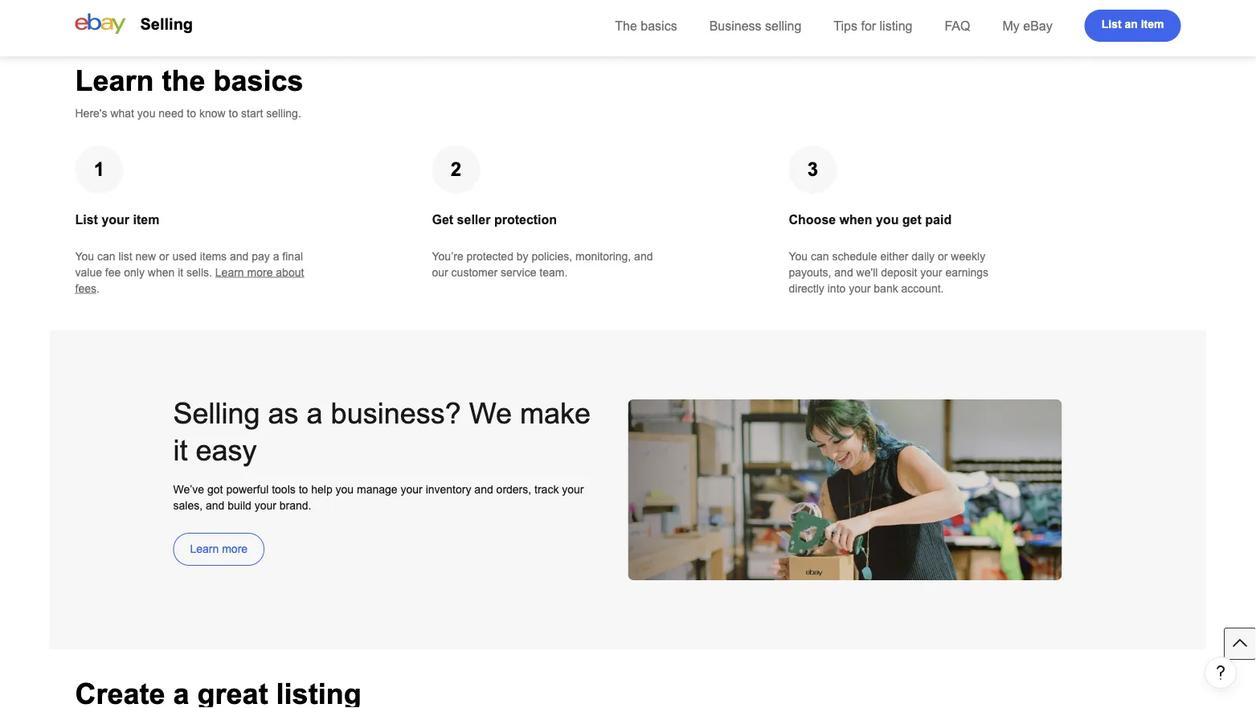 Task type: vqa. For each thing, say whether or not it's contained in the screenshot.
abstract link
no



Task type: describe. For each thing, give the bounding box(es) containing it.
service
[[501, 266, 536, 278]]

help
[[311, 483, 332, 495]]

business selling
[[709, 18, 802, 33]]

3
[[808, 159, 818, 180]]

business selling link
[[709, 18, 802, 33]]

items
[[200, 250, 227, 262]]

selling for selling
[[140, 15, 193, 33]]

0 horizontal spatial basics
[[213, 64, 303, 96]]

your up list
[[102, 212, 129, 227]]

.
[[96, 282, 100, 295]]

a inside you can list new or used items and pay a final value fee only when it sells.
[[273, 250, 279, 262]]

manage
[[357, 483, 398, 495]]

protected
[[467, 250, 514, 262]]

and inside you're protected by policies, monitoring, and our customer service team.
[[634, 250, 653, 262]]

what
[[110, 107, 134, 119]]

my ebay link
[[1003, 18, 1053, 33]]

list for list your item
[[75, 212, 98, 227]]

item for list an item
[[1141, 18, 1164, 31]]

our
[[432, 266, 448, 278]]

selling.
[[266, 107, 301, 119]]

tips for listing link
[[834, 18, 913, 33]]

learn the basics
[[75, 64, 303, 96]]

the
[[162, 64, 205, 96]]

inventory
[[426, 483, 471, 495]]

powerful
[[226, 483, 269, 495]]

learn for learn more about fees
[[215, 266, 244, 278]]

your right track
[[562, 483, 584, 495]]

and inside you can list new or used items and pay a final value fee only when it sells.
[[230, 250, 249, 262]]

here's
[[75, 107, 107, 119]]

got
[[207, 483, 223, 495]]

get
[[902, 212, 922, 227]]

we
[[469, 397, 512, 429]]

fees
[[75, 282, 96, 295]]

seller
[[457, 212, 491, 227]]

choose when you get paid
[[789, 212, 952, 227]]

value
[[75, 266, 102, 278]]

business
[[709, 18, 762, 33]]

used
[[172, 250, 197, 262]]

team.
[[540, 266, 568, 278]]

about
[[276, 266, 304, 278]]

need
[[159, 107, 184, 119]]

you can list new or used items and pay a final value fee only when it sells.
[[75, 250, 303, 278]]

directly
[[789, 282, 824, 295]]

we've
[[173, 483, 204, 495]]

list your item
[[75, 212, 159, 227]]

you inside we've got powerful tools to help you manage your inventory and orders, track your sales, and build your brand.
[[336, 483, 354, 495]]

tips
[[834, 18, 858, 33]]

the
[[615, 18, 637, 33]]

or inside you can schedule either daily or weekly payouts, and we'll deposit your earnings directly into your bank account.
[[938, 250, 948, 262]]

you're protected by policies, monitoring, and our customer service team.
[[432, 250, 653, 278]]

an
[[1125, 18, 1138, 31]]

selling for selling as a business? we make it easy
[[173, 397, 260, 429]]

to for the
[[187, 107, 196, 119]]

tools
[[272, 483, 296, 495]]

my ebay
[[1003, 18, 1053, 33]]

1 horizontal spatial when
[[840, 212, 872, 227]]

ebay
[[1023, 18, 1053, 33]]

for
[[861, 18, 876, 33]]

track
[[534, 483, 559, 495]]

you for need
[[137, 107, 155, 119]]

can for 1
[[97, 250, 115, 262]]

selling as a business? we make it easy
[[173, 397, 591, 466]]

fee
[[105, 266, 121, 278]]

bank
[[874, 282, 898, 295]]

your down we'll
[[849, 282, 871, 295]]

you can schedule either daily or weekly payouts, and we'll deposit your earnings directly into your bank account.
[[789, 250, 989, 295]]

listing
[[880, 18, 913, 33]]

a inside selling as a business? we make it easy
[[307, 397, 323, 429]]

by
[[517, 250, 529, 262]]

we've got powerful tools to help you manage your inventory and orders, track your sales, and build your brand.
[[173, 483, 584, 512]]

learn for learn more
[[190, 543, 219, 555]]

to for as
[[299, 483, 308, 495]]

new
[[135, 250, 156, 262]]

and down got
[[206, 499, 224, 512]]

your down daily
[[920, 266, 942, 278]]

customer
[[451, 266, 498, 278]]

either
[[880, 250, 909, 262]]

make
[[520, 397, 591, 429]]



Task type: locate. For each thing, give the bounding box(es) containing it.
and left 'orders,'
[[474, 483, 493, 495]]

0 horizontal spatial to
[[187, 107, 196, 119]]

learn more
[[190, 543, 248, 555]]

it inside you can list new or used items and pay a final value fee only when it sells.
[[178, 266, 183, 278]]

0 horizontal spatial or
[[159, 250, 169, 262]]

deposit
[[881, 266, 917, 278]]

2 vertical spatial learn
[[190, 543, 219, 555]]

0 vertical spatial selling
[[140, 15, 193, 33]]

1 horizontal spatial list
[[1102, 18, 1122, 31]]

more for learn more about fees
[[247, 266, 273, 278]]

easy
[[196, 434, 257, 466]]

2 horizontal spatial to
[[299, 483, 308, 495]]

learn more about fees link
[[75, 266, 304, 295]]

item right the an
[[1141, 18, 1164, 31]]

and up into
[[834, 266, 853, 278]]

a right as
[[307, 397, 323, 429]]

you inside you can schedule either daily or weekly payouts, and we'll deposit your earnings directly into your bank account.
[[789, 250, 808, 262]]

learn down sales,
[[190, 543, 219, 555]]

0 horizontal spatial list
[[75, 212, 98, 227]]

your right manage
[[401, 483, 423, 495]]

item for list your item
[[133, 212, 159, 227]]

it down used in the left of the page
[[178, 266, 183, 278]]

choose
[[789, 212, 836, 227]]

1 vertical spatial it
[[173, 434, 188, 466]]

monitoring,
[[575, 250, 631, 262]]

final
[[282, 250, 303, 262]]

it inside selling as a business? we make it easy
[[173, 434, 188, 466]]

and inside you can schedule either daily or weekly payouts, and we'll deposit your earnings directly into your bank account.
[[834, 266, 853, 278]]

selling inside selling as a business? we make it easy
[[173, 397, 260, 429]]

you up payouts,
[[789, 250, 808, 262]]

or inside you can list new or used items and pay a final value fee only when it sells.
[[159, 250, 169, 262]]

you right help
[[336, 483, 354, 495]]

0 vertical spatial a
[[273, 250, 279, 262]]

you for 3
[[789, 250, 808, 262]]

1
[[94, 159, 105, 180]]

business?
[[331, 397, 461, 429]]

selling
[[140, 15, 193, 33], [173, 397, 260, 429]]

pay
[[252, 250, 270, 262]]

orders,
[[496, 483, 531, 495]]

0 vertical spatial basics
[[641, 18, 677, 33]]

1 horizontal spatial basics
[[641, 18, 677, 33]]

as
[[268, 397, 299, 429]]

0 vertical spatial it
[[178, 266, 183, 278]]

to left start
[[229, 107, 238, 119]]

0 horizontal spatial a
[[273, 250, 279, 262]]

can for 3
[[811, 250, 829, 262]]

tips for listing
[[834, 18, 913, 33]]

learn for learn the basics
[[75, 64, 154, 96]]

and left pay at the left top
[[230, 250, 249, 262]]

learn more link
[[173, 533, 264, 566]]

protection
[[494, 212, 557, 227]]

to inside we've got powerful tools to help you manage your inventory and orders, track your sales, and build your brand.
[[299, 483, 308, 495]]

0 horizontal spatial when
[[148, 266, 175, 278]]

0 vertical spatial learn
[[75, 64, 154, 96]]

1 vertical spatial selling
[[173, 397, 260, 429]]

sales,
[[173, 499, 203, 512]]

learn
[[75, 64, 154, 96], [215, 266, 244, 278], [190, 543, 219, 555]]

can inside you can schedule either daily or weekly payouts, and we'll deposit your earnings directly into your bank account.
[[811, 250, 829, 262]]

1 vertical spatial learn
[[215, 266, 244, 278]]

we'll
[[856, 266, 878, 278]]

0 horizontal spatial item
[[133, 212, 159, 227]]

0 vertical spatial when
[[840, 212, 872, 227]]

1 vertical spatial list
[[75, 212, 98, 227]]

0 vertical spatial item
[[1141, 18, 1164, 31]]

and
[[230, 250, 249, 262], [634, 250, 653, 262], [834, 266, 853, 278], [474, 483, 493, 495], [206, 499, 224, 512]]

1 vertical spatial a
[[307, 397, 323, 429]]

0 vertical spatial list
[[1102, 18, 1122, 31]]

basics right the
[[641, 18, 677, 33]]

learn more about fees
[[75, 266, 304, 295]]

1 horizontal spatial you
[[336, 483, 354, 495]]

it up we've
[[173, 434, 188, 466]]

list
[[119, 250, 132, 262]]

payouts,
[[789, 266, 831, 278]]

list an item
[[1102, 18, 1164, 31]]

paid
[[925, 212, 952, 227]]

a right pay at the left top
[[273, 250, 279, 262]]

1 horizontal spatial or
[[938, 250, 948, 262]]

weekly
[[951, 250, 985, 262]]

get seller protection
[[432, 212, 557, 227]]

only
[[124, 266, 145, 278]]

you're
[[432, 250, 463, 262]]

you for 1
[[75, 250, 94, 262]]

more down pay at the left top
[[247, 266, 273, 278]]

2 horizontal spatial you
[[876, 212, 899, 227]]

into
[[828, 282, 846, 295]]

build
[[228, 499, 251, 512]]

1 you from the left
[[75, 250, 94, 262]]

the basics link
[[615, 18, 677, 33]]

1 horizontal spatial a
[[307, 397, 323, 429]]

more inside learn more about fees
[[247, 266, 273, 278]]

start
[[241, 107, 263, 119]]

schedule
[[832, 250, 877, 262]]

list left the an
[[1102, 18, 1122, 31]]

2
[[451, 159, 461, 180]]

daily
[[912, 250, 935, 262]]

when
[[840, 212, 872, 227], [148, 266, 175, 278]]

you up value
[[75, 250, 94, 262]]

you
[[75, 250, 94, 262], [789, 250, 808, 262]]

learn inside learn more about fees
[[215, 266, 244, 278]]

you left get
[[876, 212, 899, 227]]

1 horizontal spatial to
[[229, 107, 238, 119]]

2 or from the left
[[938, 250, 948, 262]]

know
[[199, 107, 226, 119]]

more
[[247, 266, 273, 278], [222, 543, 248, 555]]

and right monitoring,
[[634, 250, 653, 262]]

faq
[[945, 18, 970, 33]]

or
[[159, 250, 169, 262], [938, 250, 948, 262]]

help, opens dialogs image
[[1213, 664, 1229, 681]]

selling
[[765, 18, 802, 33]]

you for get
[[876, 212, 899, 227]]

you inside you can list new or used items and pay a final value fee only when it sells.
[[75, 250, 94, 262]]

1 vertical spatial item
[[133, 212, 159, 227]]

can up fee
[[97, 250, 115, 262]]

learn inside learn more link
[[190, 543, 219, 555]]

item up new
[[133, 212, 159, 227]]

1 vertical spatial more
[[222, 543, 248, 555]]

list
[[1102, 18, 1122, 31], [75, 212, 98, 227]]

the basics
[[615, 18, 677, 33]]

2 you from the left
[[789, 250, 808, 262]]

list for list an item
[[1102, 18, 1122, 31]]

1 can from the left
[[97, 250, 115, 262]]

item
[[1141, 18, 1164, 31], [133, 212, 159, 227]]

1 horizontal spatial you
[[789, 250, 808, 262]]

list an item link
[[1085, 10, 1181, 42]]

to right the need
[[187, 107, 196, 119]]

1 vertical spatial when
[[148, 266, 175, 278]]

faq link
[[945, 18, 970, 33]]

selling up 'easy'
[[173, 397, 260, 429]]

more down build
[[222, 543, 248, 555]]

account.
[[901, 282, 944, 295]]

learn down items
[[215, 266, 244, 278]]

selling up the
[[140, 15, 193, 33]]

you
[[137, 107, 155, 119], [876, 212, 899, 227], [336, 483, 354, 495]]

policies,
[[532, 250, 572, 262]]

0 vertical spatial you
[[137, 107, 155, 119]]

1 horizontal spatial item
[[1141, 18, 1164, 31]]

more for learn more
[[222, 543, 248, 555]]

0 horizontal spatial can
[[97, 250, 115, 262]]

1 or from the left
[[159, 250, 169, 262]]

2 can from the left
[[811, 250, 829, 262]]

or right new
[[159, 250, 169, 262]]

my
[[1003, 18, 1020, 33]]

can
[[97, 250, 115, 262], [811, 250, 829, 262]]

0 horizontal spatial you
[[137, 107, 155, 119]]

earnings
[[945, 266, 989, 278]]

0 horizontal spatial you
[[75, 250, 94, 262]]

when inside you can list new or used items and pay a final value fee only when it sells.
[[148, 266, 175, 278]]

brand.
[[280, 499, 311, 512]]

2 vertical spatial you
[[336, 483, 354, 495]]

your down powerful
[[255, 499, 276, 512]]

when down new
[[148, 266, 175, 278]]

you right what
[[137, 107, 155, 119]]

can up payouts,
[[811, 250, 829, 262]]

basics up start
[[213, 64, 303, 96]]

can inside you can list new or used items and pay a final value fee only when it sells.
[[97, 250, 115, 262]]

here's what you need to know to start selling.
[[75, 107, 301, 119]]

1 vertical spatial basics
[[213, 64, 303, 96]]

1 horizontal spatial can
[[811, 250, 829, 262]]

sells.
[[186, 266, 212, 278]]

or right daily
[[938, 250, 948, 262]]

get
[[432, 212, 453, 227]]

to up brand.
[[299, 483, 308, 495]]

0 vertical spatial more
[[247, 266, 273, 278]]

when up schedule
[[840, 212, 872, 227]]

learn up what
[[75, 64, 154, 96]]

list down '1'
[[75, 212, 98, 227]]

1 vertical spatial you
[[876, 212, 899, 227]]



